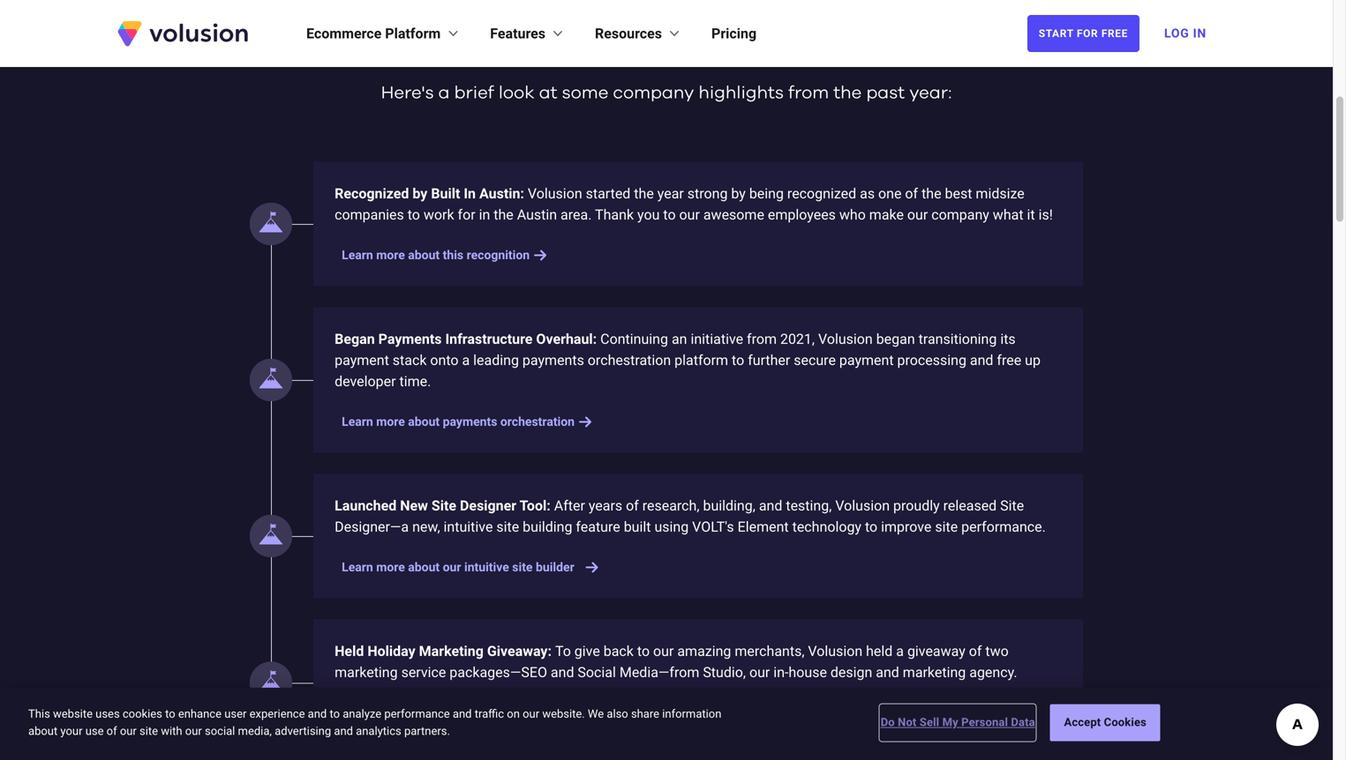 Task type: vqa. For each thing, say whether or not it's contained in the screenshot.
NOT
yes



Task type: describe. For each thing, give the bounding box(es) containing it.
1 horizontal spatial in
[[639, 38, 663, 64]]

packages—seo
[[450, 665, 547, 682]]

who
[[839, 207, 866, 223]]

platform
[[385, 25, 441, 42]]

to give back to our amazing merchants, volusion held a giveaway of two marketing service packages—seo and social media—from studio, our in-house design and marketing agency.
[[335, 644, 1017, 682]]

1 horizontal spatial from
[[788, 84, 829, 102]]

after years of research, building, and testing, volusion proudly released site designer—a new, intuitive site building feature built using volt's element technology to improve site performance.
[[335, 498, 1046, 536]]

continuing an initiative from 2021, volusion began transitioning its payment stack onto a leading payments orchestration platform to further secure payment processing and free up developer time.
[[335, 331, 1041, 390]]

our down cookies
[[120, 725, 137, 738]]

tool:
[[520, 498, 551, 515]]

recognized
[[787, 185, 856, 202]]

secure
[[794, 352, 836, 369]]

payments inside continuing an initiative from 2021, volusion began transitioning its payment stack onto a leading payments orchestration platform to further secure payment processing and free up developer time.
[[523, 352, 584, 369]]

0 horizontal spatial orchestration
[[500, 415, 575, 429]]

feature
[[576, 519, 620, 536]]

leading
[[473, 352, 519, 369]]

infrastructure
[[445, 331, 533, 348]]

2022 in review
[[573, 38, 760, 64]]

of inside volusion started the year strong by being recognized as one of the best midsize companies to work for in the austin area. thank you to our awesome employees who make our company what it is!
[[905, 185, 918, 202]]

time.
[[399, 373, 431, 390]]

not
[[898, 717, 917, 730]]

about inside the this website uses cookies to enhance user experience and to analyze performance and traffic on our website. we also share information about your use of our site with our social media, advertising and analytics partners.
[[28, 725, 58, 738]]

to
[[555, 644, 571, 660]]

initiative
[[691, 331, 743, 348]]

learn more about payments orchestration link
[[335, 414, 599, 431]]

past
[[866, 84, 905, 102]]

our right performance
[[454, 707, 475, 724]]

the right in
[[494, 207, 514, 223]]

social
[[205, 725, 235, 738]]

1 vertical spatial intuitive
[[464, 561, 509, 575]]

designer
[[460, 498, 517, 515]]

and up advertising
[[308, 708, 327, 721]]

new
[[400, 498, 428, 515]]

our right on
[[523, 708, 539, 721]]

cookies
[[123, 708, 162, 721]]

free
[[997, 352, 1022, 369]]

accept
[[1064, 717, 1101, 730]]

transitioning
[[919, 331, 997, 348]]

amazing
[[677, 644, 731, 660]]

to left analyze
[[330, 708, 340, 721]]

performance
[[384, 708, 450, 721]]

resources button
[[595, 23, 683, 44]]

strong
[[687, 185, 728, 202]]

for
[[458, 207, 475, 223]]

an
[[672, 331, 687, 348]]

advertising
[[275, 725, 331, 738]]

in
[[479, 207, 490, 223]]

1 payment from the left
[[335, 352, 389, 369]]

a inside continuing an initiative from 2021, volusion began transitioning its payment stack onto a leading payments orchestration platform to further secure payment processing and free up developer time.
[[462, 352, 470, 369]]

work
[[424, 207, 454, 223]]

more for launched
[[376, 561, 405, 575]]

learn more about this recognition link
[[335, 247, 554, 264]]

and down to
[[551, 665, 574, 682]]

of inside the this website uses cookies to enhance user experience and to analyze performance and traffic on our website. we also share information about your use of our site with our social media, advertising and analytics partners.
[[107, 725, 117, 738]]

this website uses cookies to enhance user experience and to analyze performance and traffic on our website. we also share information about your use of our site with our social media, advertising and analytics partners.
[[28, 708, 722, 738]]

volusion started the year strong by being recognized as one of the best midsize companies to work for in the austin area. thank you to our awesome employees who make our company what it is!
[[335, 185, 1053, 223]]

overhaul:
[[536, 331, 597, 348]]

performance.
[[961, 519, 1046, 536]]

2 marketing from the left
[[903, 665, 966, 682]]

in
[[1193, 26, 1207, 41]]

site inside the this website uses cookies to enhance user experience and to analyze performance and traffic on our website. we also share information about your use of our site with our social media, advertising and analytics partners.
[[140, 725, 158, 738]]

2 payment from the left
[[839, 352, 894, 369]]

0 horizontal spatial company
[[613, 84, 694, 102]]

volusion inside volusion started the year strong by being recognized as one of the best midsize companies to work for in the austin area. thank you to our awesome employees who make our company what it is!
[[528, 185, 582, 202]]

give
[[575, 644, 600, 660]]

a inside to give back to our amazing merchants, volusion held a giveaway of two marketing service packages—seo and social media—from studio, our in-house design and marketing agency.
[[896, 644, 904, 660]]

learn for continuing an initiative from 2021, volusion began transitioning its payment stack onto a leading payments orchestration platform to further secure payment processing and free up developer time.
[[342, 415, 373, 429]]

0 horizontal spatial in
[[464, 185, 476, 202]]

companies
[[335, 207, 404, 223]]

media,
[[238, 725, 272, 738]]

and down held
[[876, 665, 899, 682]]

being
[[749, 185, 784, 202]]

to up partners.
[[438, 707, 451, 724]]

uses
[[95, 708, 120, 721]]

held
[[335, 644, 364, 660]]

cookies
[[1104, 717, 1147, 730]]

features
[[490, 25, 546, 42]]

about for new
[[408, 561, 440, 575]]

social
[[578, 665, 616, 682]]

year
[[657, 185, 684, 202]]

best
[[945, 185, 972, 202]]

our down launched new site designer tool:
[[443, 561, 461, 575]]

0 vertical spatial a
[[438, 84, 450, 102]]

from inside continuing an initiative from 2021, volusion began transitioning its payment stack onto a leading payments orchestration platform to further secure payment processing and free up developer time.
[[747, 331, 777, 348]]

launched new site designer tool:
[[335, 498, 554, 515]]

about for by
[[408, 248, 440, 263]]

site inside the after years of research, building, and testing, volusion proudly released site designer—a new, intuitive site building feature built using volt's element technology to improve site performance.
[[1000, 498, 1024, 515]]

years
[[589, 498, 622, 515]]

recognition
[[467, 248, 530, 263]]

by inside volusion started the year strong by being recognized as one of the best midsize companies to work for in the austin area. thank you to our awesome employees who make our company what it is!
[[731, 185, 746, 202]]

your
[[60, 725, 83, 738]]

to inside the after years of research, building, and testing, volusion proudly released site designer—a new, intuitive site building feature built using volt's element technology to improve site performance.
[[865, 519, 878, 536]]

orchestration inside continuing an initiative from 2021, volusion began transitioning its payment stack onto a leading payments orchestration platform to further secure payment processing and free up developer time.
[[588, 352, 671, 369]]

for
[[1077, 27, 1098, 40]]

builder
[[536, 561, 574, 575]]

site left the builder
[[512, 561, 533, 575]]

research,
[[642, 498, 700, 515]]

service
[[401, 665, 446, 682]]

do not sell my personal data
[[881, 717, 1035, 730]]

2021,
[[780, 331, 815, 348]]

more for recognized
[[376, 248, 405, 263]]

learn for volusion started the year strong by being recognized as one of the best midsize companies to work for in the austin area. thank you to our awesome employees who make our company what it is!
[[342, 248, 373, 263]]

we
[[588, 708, 604, 721]]

information
[[662, 708, 722, 721]]

to inside to give back to our amazing merchants, volusion held a giveaway of two marketing service packages—seo and social media—from studio, our in-house design and marketing agency.
[[637, 644, 650, 660]]

partners.
[[404, 725, 450, 738]]

and down analyze
[[334, 725, 353, 738]]

you
[[637, 207, 660, 223]]

analytics
[[356, 725, 401, 738]]

on
[[507, 708, 520, 721]]

ecommerce
[[306, 25, 382, 42]]

traffic
[[475, 708, 504, 721]]

to inside continuing an initiative from 2021, volusion began transitioning its payment stack onto a leading payments orchestration platform to further secure payment processing and free up developer time.
[[732, 352, 744, 369]]

built
[[624, 519, 651, 536]]

brief
[[454, 84, 494, 102]]

awesome
[[703, 207, 764, 223]]

area.
[[561, 207, 592, 223]]

user
[[224, 708, 247, 721]]

do not sell my personal data button
[[881, 706, 1035, 741]]

accept cookies button
[[1050, 705, 1161, 742]]

ecommerce platform button
[[306, 23, 462, 44]]



Task type: locate. For each thing, give the bounding box(es) containing it.
more for began
[[376, 415, 405, 429]]

1 vertical spatial in
[[464, 185, 476, 202]]

1 site from the left
[[432, 498, 456, 515]]

released
[[943, 498, 997, 515]]

volusion up austin
[[528, 185, 582, 202]]

learn for after years of research, building, and testing, volusion proudly released site designer—a new, intuitive site building feature built using volt's element technology to improve site performance.
[[342, 561, 373, 575]]

payments down onto
[[443, 415, 497, 429]]

the up you
[[634, 185, 654, 202]]

orchestration down leading
[[500, 415, 575, 429]]

more
[[376, 248, 405, 263], [376, 415, 405, 429], [376, 561, 405, 575]]

orchestration
[[588, 352, 671, 369], [500, 415, 575, 429]]

continuing
[[600, 331, 668, 348]]

from up further
[[747, 331, 777, 348]]

thank
[[595, 207, 634, 223]]

2022
[[573, 38, 632, 64]]

1 vertical spatial learn
[[342, 415, 373, 429]]

payment up developer
[[335, 352, 389, 369]]

learn more about this recognition
[[342, 248, 530, 263]]

1 horizontal spatial a
[[462, 352, 470, 369]]

our right make at the top of the page
[[907, 207, 928, 223]]

in up for at the top
[[464, 185, 476, 202]]

company down 2022 in review
[[613, 84, 694, 102]]

features button
[[490, 23, 567, 44]]

the left the past on the right top of the page
[[834, 84, 862, 102]]

volusion up secure
[[818, 331, 873, 348]]

company inside volusion started the year strong by being recognized as one of the best midsize companies to work for in the austin area. thank you to our awesome employees who make our company what it is!
[[932, 207, 989, 223]]

employees
[[768, 207, 836, 223]]

a
[[438, 84, 450, 102], [462, 352, 470, 369], [896, 644, 904, 660]]

of inside the after years of research, building, and testing, volusion proudly released site designer—a new, intuitive site building feature built using volt's element technology to improve site performance.
[[626, 498, 639, 515]]

of up built
[[626, 498, 639, 515]]

log in
[[1164, 26, 1207, 41]]

media—from
[[620, 665, 699, 682]]

agency.
[[970, 665, 1017, 682]]

0 vertical spatial from
[[788, 84, 829, 102]]

learn down developer
[[342, 415, 373, 429]]

one
[[878, 185, 902, 202]]

0 horizontal spatial a
[[438, 84, 450, 102]]

of up agency.
[[969, 644, 982, 660]]

two inside to give back to our amazing merchants, volusion held a giveaway of two marketing service packages—seo and social media—from studio, our in-house design and marketing agency.
[[986, 644, 1009, 660]]

0 horizontal spatial payment
[[335, 352, 389, 369]]

company down best
[[932, 207, 989, 223]]

connollymarine.com
[[771, 707, 899, 724]]

our down enhance
[[185, 725, 202, 738]]

3 more from the top
[[376, 561, 405, 575]]

volusion up 'design'
[[808, 644, 863, 660]]

1 vertical spatial payments
[[443, 415, 497, 429]]

1 horizontal spatial orchestration
[[588, 352, 671, 369]]

from
[[788, 84, 829, 102], [747, 331, 777, 348]]

1 horizontal spatial company
[[932, 207, 989, 223]]

1 learn from the top
[[342, 248, 373, 263]]

2 vertical spatial a
[[896, 644, 904, 660]]

look
[[499, 84, 535, 102]]

website.
[[542, 708, 585, 721]]

more down designer—a
[[376, 561, 405, 575]]

1 horizontal spatial payment
[[839, 352, 894, 369]]

in
[[639, 38, 663, 64], [464, 185, 476, 202]]

about down the this on the left bottom
[[28, 725, 58, 738]]

orchestration down 'continuing'
[[588, 352, 671, 369]]

a right held
[[896, 644, 904, 660]]

0 horizontal spatial by
[[413, 185, 428, 202]]

congratulations
[[335, 707, 435, 724]]

bridgeforafricawholesale.org link
[[560, 707, 741, 724]]

payments down overhaul:
[[523, 352, 584, 369]]

website
[[53, 708, 93, 721]]

in up here's a brief look at some company highlights from the past year:
[[639, 38, 663, 64]]

site down designer
[[496, 519, 519, 536]]

0 vertical spatial company
[[613, 84, 694, 102]]

it
[[1027, 207, 1035, 223]]

to up "with"
[[165, 708, 175, 721]]

and inside the after years of research, building, and testing, volusion proudly released site designer—a new, intuitive site building feature built using volt's element technology to improve site performance.
[[759, 498, 782, 515]]

testing,
[[786, 498, 832, 515]]

0 horizontal spatial from
[[747, 331, 777, 348]]

3 learn from the top
[[342, 561, 373, 575]]

intuitive inside the after years of research, building, and testing, volusion proudly released site designer—a new, intuitive site building feature built using volt's element technology to improve site performance.
[[444, 519, 493, 536]]

ecommerce platform
[[306, 25, 441, 42]]

1 vertical spatial two
[[478, 707, 501, 724]]

marketing down giveaway
[[903, 665, 966, 682]]

learn down companies
[[342, 248, 373, 263]]

2 vertical spatial more
[[376, 561, 405, 575]]

two up agency.
[[986, 644, 1009, 660]]

site up performance.
[[1000, 498, 1024, 515]]

marketing
[[335, 665, 398, 682], [903, 665, 966, 682]]

1 vertical spatial company
[[932, 207, 989, 223]]

0 horizontal spatial marketing
[[335, 665, 398, 682]]

learn inside learn more about this recognition link
[[342, 248, 373, 263]]

2 vertical spatial learn
[[342, 561, 373, 575]]

about down time.
[[408, 415, 440, 429]]

0 vertical spatial in
[[639, 38, 663, 64]]

winners,
[[505, 707, 557, 724]]

2 horizontal spatial a
[[896, 644, 904, 660]]

two
[[986, 644, 1009, 660], [478, 707, 501, 724]]

site down cookies
[[140, 725, 158, 738]]

by
[[413, 185, 428, 202], [731, 185, 746, 202]]

pricing link
[[712, 23, 757, 44]]

launched
[[335, 498, 397, 515]]

1 horizontal spatial marketing
[[903, 665, 966, 682]]

1 vertical spatial more
[[376, 415, 405, 429]]

resources
[[595, 25, 662, 42]]

more down time.
[[376, 415, 405, 429]]

up
[[1025, 352, 1041, 369]]

and left free
[[970, 352, 994, 369]]

the left best
[[922, 185, 942, 202]]

2 learn from the top
[[342, 415, 373, 429]]

log in link
[[1154, 14, 1217, 53]]

our up media—from
[[653, 644, 674, 660]]

to right back at the bottom
[[637, 644, 650, 660]]

make
[[869, 207, 904, 223]]

our left in-
[[749, 665, 770, 682]]

began payments infrastructure overhaul:
[[335, 331, 600, 348]]

payments
[[523, 352, 584, 369], [443, 415, 497, 429]]

volusion up technology
[[835, 498, 890, 515]]

two left on
[[478, 707, 501, 724]]

share
[[631, 708, 659, 721]]

payment
[[335, 352, 389, 369], [839, 352, 894, 369]]

1 horizontal spatial by
[[731, 185, 746, 202]]

bridgeforafricawholesale.org
[[560, 707, 741, 724]]

of right use
[[107, 725, 117, 738]]

0 vertical spatial more
[[376, 248, 405, 263]]

austin:
[[479, 185, 524, 202]]

began
[[335, 331, 375, 348]]

1 by from the left
[[413, 185, 428, 202]]

marketing
[[419, 644, 484, 660]]

about left the this
[[408, 248, 440, 263]]

here's
[[381, 84, 434, 102]]

site
[[432, 498, 456, 515], [1000, 498, 1024, 515]]

learn down designer—a
[[342, 561, 373, 575]]

2 more from the top
[[376, 415, 405, 429]]

to right you
[[663, 207, 676, 223]]

0 vertical spatial two
[[986, 644, 1009, 660]]

volusion inside the after years of research, building, and testing, volusion proudly released site designer—a new, intuitive site building feature built using volt's element technology to improve site performance.
[[835, 498, 890, 515]]

learn inside the 'learn more about our intuitive site builder' link
[[342, 561, 373, 575]]

house
[[789, 665, 827, 682]]

site up new,
[[432, 498, 456, 515]]

2 site from the left
[[1000, 498, 1024, 515]]

0 vertical spatial orchestration
[[588, 352, 671, 369]]

after
[[554, 498, 585, 515]]

onto
[[430, 352, 459, 369]]

privacy alert dialog
[[0, 689, 1333, 761]]

more down companies
[[376, 248, 405, 263]]

and inside continuing an initiative from 2021, volusion began transitioning its payment stack onto a leading payments orchestration platform to further secure payment processing and free up developer time.
[[970, 352, 994, 369]]

recognized
[[335, 185, 409, 202]]

payment down began
[[839, 352, 894, 369]]

0 vertical spatial payments
[[523, 352, 584, 369]]

1 vertical spatial a
[[462, 352, 470, 369]]

this
[[443, 248, 464, 263]]

review
[[669, 38, 760, 64]]

a left brief
[[438, 84, 450, 102]]

1 vertical spatial orchestration
[[500, 415, 575, 429]]

0 horizontal spatial two
[[478, 707, 501, 724]]

1 horizontal spatial two
[[986, 644, 1009, 660]]

designer—a
[[335, 519, 409, 536]]

0 vertical spatial intuitive
[[444, 519, 493, 536]]

what
[[993, 207, 1024, 223]]

of inside to give back to our amazing merchants, volusion held a giveaway of two marketing service packages—seo and social media—from studio, our in-house design and marketing agency.
[[969, 644, 982, 660]]

marketing down held
[[335, 665, 398, 682]]

free
[[1102, 27, 1128, 40]]

1 horizontal spatial payments
[[523, 352, 584, 369]]

new,
[[412, 519, 440, 536]]

about for payments
[[408, 415, 440, 429]]

of right one
[[905, 185, 918, 202]]

proudly
[[893, 498, 940, 515]]

learn more about payments orchestration
[[342, 415, 575, 429]]

by left built
[[413, 185, 428, 202]]

to left improve
[[865, 519, 878, 536]]

0 horizontal spatial payments
[[443, 415, 497, 429]]

volusion inside continuing an initiative from 2021, volusion began transitioning its payment stack onto a leading payments orchestration platform to further secure payment processing and free up developer time.
[[818, 331, 873, 348]]

about down new,
[[408, 561, 440, 575]]

payments
[[378, 331, 442, 348]]

stack
[[393, 352, 427, 369]]

0 vertical spatial learn
[[342, 248, 373, 263]]

2 by from the left
[[731, 185, 746, 202]]

1 more from the top
[[376, 248, 405, 263]]

learn
[[342, 248, 373, 263], [342, 415, 373, 429], [342, 561, 373, 575]]

a down the began payments infrastructure overhaul:
[[462, 352, 470, 369]]

site down released
[[935, 519, 958, 536]]

giveaway
[[907, 644, 966, 660]]

log
[[1164, 26, 1190, 41]]

by up awesome
[[731, 185, 746, 202]]

1 horizontal spatial site
[[1000, 498, 1024, 515]]

using
[[655, 519, 689, 536]]

1 marketing from the left
[[335, 665, 398, 682]]

to left work on the top of the page
[[408, 207, 420, 223]]

from right highlights
[[788, 84, 829, 102]]

volt's
[[692, 519, 734, 536]]

start for free link
[[1027, 15, 1140, 52]]

with
[[161, 725, 182, 738]]

and up element
[[759, 498, 782, 515]]

analyze
[[343, 708, 381, 721]]

of
[[905, 185, 918, 202], [626, 498, 639, 515], [969, 644, 982, 660], [107, 725, 117, 738]]

highlights
[[699, 84, 784, 102]]

and left traffic
[[453, 708, 472, 721]]

1 vertical spatial from
[[747, 331, 777, 348]]

do
[[881, 717, 895, 730]]

0 horizontal spatial site
[[432, 498, 456, 515]]

studio,
[[703, 665, 746, 682]]

back
[[604, 644, 634, 660]]

held
[[866, 644, 893, 660]]

learn inside learn more about payments orchestration link
[[342, 415, 373, 429]]

began
[[876, 331, 915, 348]]

our down strong
[[679, 207, 700, 223]]

to down initiative
[[732, 352, 744, 369]]

volusion inside to give back to our amazing merchants, volusion held a giveaway of two marketing service packages—seo and social media—from studio, our in-house design and marketing agency.
[[808, 644, 863, 660]]



